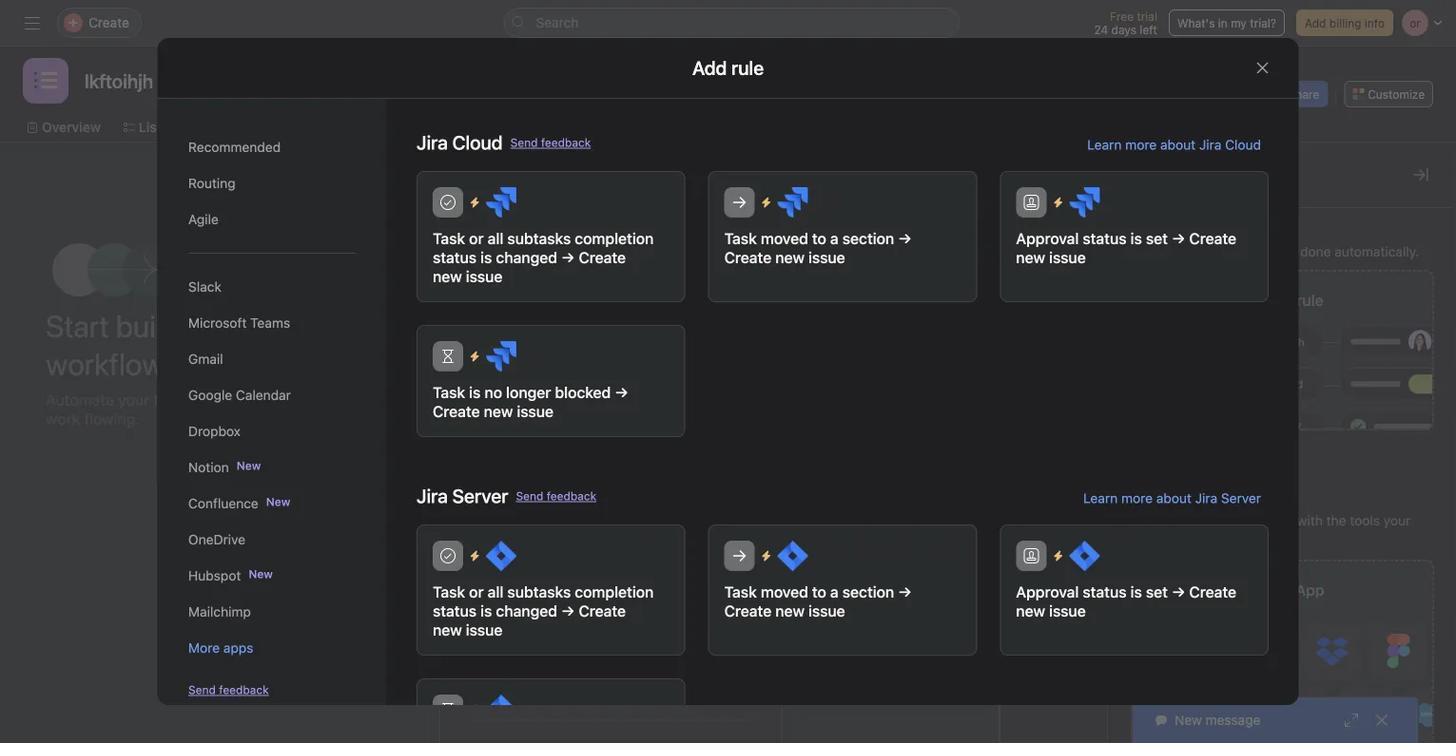 Task type: describe. For each thing, give the bounding box(es) containing it.
task for "task moved to a section → create new issue" button corresponding to jira cloud
[[724, 230, 756, 248]]

work
[[1267, 244, 1297, 260]]

list image
[[34, 69, 57, 92]]

how will tasks be added to this project?
[[497, 262, 724, 311]]

my
[[1231, 16, 1247, 29]]

to inside anyone with access to this project can add tasks manually
[[607, 340, 618, 353]]

to inside task templates create a template to easily standardize tasks
[[643, 566, 655, 582]]

added
[[648, 262, 703, 284]]

subtasks for jira cloud
[[507, 230, 570, 248]]

easily
[[658, 566, 693, 582]]

in inside start building your workflow in two minutes automate your team's process and keep work flowing.
[[171, 346, 194, 382]]

jira cloud
[[416, 131, 502, 154]]

task for task is no longer blocked → create new issue button
[[432, 384, 465, 402]]

search button
[[504, 8, 960, 38]]

start
[[46, 308, 109, 344]]

tasks inside task templates create a template to easily standardize tasks
[[605, 587, 637, 603]]

what's in my trial? button
[[1169, 10, 1285, 36]]

section for jira cloud
[[842, 230, 894, 248]]

trial?
[[1250, 16, 1276, 29]]

send feedback link for jira server
[[515, 488, 596, 505]]

and
[[265, 391, 292, 409]]

1 horizontal spatial the
[[1197, 534, 1217, 550]]

task for "task moved to a section → create new issue" button for jira server
[[724, 583, 756, 602]]

moved for jira server
[[760, 583, 808, 602]]

standardize
[[530, 587, 601, 603]]

new issue inside task is no longer blocked → create new issue
[[483, 403, 553, 421]]

routing
[[188, 175, 235, 191]]

task for the task or all subtasks completion status is changed → create new issue button associated with jira cloud
[[432, 230, 465, 248]]

calendar link
[[351, 117, 423, 138]]

process
[[205, 391, 261, 409]]

jira cloud image
[[777, 187, 808, 218]]

turns
[[645, 464, 677, 479]]

learn more about jira cloud link
[[1087, 137, 1261, 153]]

with inside "build integrated workflows with the tools your team uses the most."
[[1297, 513, 1323, 529]]

completion for jira cloud
[[574, 230, 653, 248]]

close details image
[[1413, 167, 1428, 183]]

task or all subtasks completion status is changed → create new issue button for jira cloud
[[416, 171, 685, 302]]

add for add a rule to get your work done automatically.
[[1131, 244, 1155, 260]]

can
[[685, 340, 704, 353]]

list link
[[123, 117, 161, 138]]

free
[[1110, 10, 1134, 23]]

team inside "build integrated workflows with the tools your team uses the most."
[[1131, 534, 1162, 550]]

approval status is set → create new issue button for jira cloud
[[999, 171, 1268, 302]]

routing button
[[188, 165, 355, 202]]

from other apps choose the apps your team uses to create tasks for this project
[[530, 649, 731, 706]]

or inside or button
[[1183, 87, 1194, 101]]

low
[[1280, 418, 1301, 432]]

how
[[497, 262, 536, 284]]

workflows
[[1232, 513, 1293, 529]]

create a form that turns submissions into tasks
[[530, 464, 677, 500]]

what's
[[1177, 16, 1215, 29]]

jira cloud send feedback
[[416, 131, 590, 154]]

approval for jira server
[[1016, 583, 1078, 602]]

add for add billing info
[[1305, 16, 1326, 29]]

untitled section button
[[851, 286, 1146, 321]]

about for jira cloud
[[1160, 137, 1195, 153]]

fields
[[1044, 232, 1074, 245]]

overview
[[42, 119, 101, 135]]

gmail button
[[188, 341, 355, 378]]

jira server image for moved
[[777, 541, 808, 572]]

build integrated workflows with the tools your team uses the most.
[[1131, 513, 1411, 550]]

info
[[1365, 16, 1385, 29]]

a inside task templates create a template to easily standardize tasks
[[574, 566, 581, 582]]

your inside the from other apps choose the apps your team uses to create tasks for this project
[[637, 669, 664, 685]]

task templates
[[530, 546, 625, 562]]

anyone
[[497, 340, 537, 353]]

changed for jira server
[[495, 602, 557, 621]]

tasks inside create a form that turns submissions into tasks
[[636, 485, 668, 500]]

calendar inside calendar "link"
[[366, 119, 423, 135]]

subtasks for jira server
[[507, 583, 570, 602]]

add rule
[[1264, 291, 1323, 310]]

automate
[[46, 391, 114, 409]]

blocked
[[554, 384, 610, 402]]

new message
[[1175, 713, 1261, 729]]

more for more apps
[[188, 641, 219, 656]]

work flowing.
[[46, 410, 140, 428]]

tools
[[1350, 513, 1380, 529]]

submissions
[[530, 485, 606, 500]]

gmail
[[188, 351, 223, 367]]

your inside "build integrated workflows with the tools your team uses the most."
[[1384, 513, 1411, 529]]

google calendar button
[[188, 378, 355, 414]]

section
[[851, 266, 893, 280]]

overview link
[[27, 117, 101, 138]]

create inside task templates create a template to easily standardize tasks
[[530, 566, 571, 582]]

uses inside the from other apps choose the apps your team uses to create tasks for this project
[[702, 669, 731, 685]]

choose
[[530, 669, 577, 685]]

high
[[1280, 336, 1305, 349]]

from
[[530, 649, 562, 665]]

slack
[[188, 279, 221, 295]]

forms
[[1037, 512, 1071, 525]]

confluence
[[188, 496, 258, 512]]

more apps button
[[188, 631, 355, 667]]

google calendar
[[188, 388, 290, 403]]

team inside the from other apps choose the apps your team uses to create tasks for this project
[[668, 669, 699, 685]]

1 horizontal spatial rule
[[1297, 291, 1323, 310]]

project inside anyone with access to this project can add tasks manually
[[644, 340, 682, 353]]

into
[[609, 485, 632, 500]]

is left how
[[480, 249, 492, 267]]

apps inside the from other apps choose the apps your team uses to create tasks for this project
[[604, 669, 634, 685]]

section for jira server
[[842, 583, 894, 602]]

will
[[540, 262, 568, 284]]

2 vertical spatial send feedback link
[[188, 682, 268, 699]]

teams
[[250, 315, 290, 331]]

template
[[585, 566, 639, 582]]

add for add rule
[[1264, 291, 1293, 310]]

add a rule to get your work done automatically.
[[1131, 244, 1419, 260]]

rules
[[1131, 215, 1170, 233]]

workflow
[[46, 346, 164, 382]]

close image
[[1374, 713, 1389, 729]]

task for the task or all subtasks completion status is changed → create new issue button related to jira server
[[432, 583, 465, 602]]

free trial 24 days left
[[1094, 10, 1157, 36]]

2 vertical spatial feedback
[[219, 684, 268, 697]]

project inside the from other apps choose the apps your team uses to create tasks for this project
[[671, 690, 714, 706]]

uses inside "build integrated workflows with the tools your team uses the most."
[[1165, 534, 1194, 550]]

more for jira server
[[1121, 491, 1152, 506]]

task inside task templates
[[1041, 605, 1066, 618]]

recommended button
[[188, 129, 355, 165]]

set for jira server
[[1145, 583, 1167, 602]]

search list box
[[504, 8, 960, 38]]

workflow link
[[446, 117, 520, 138]]

no
[[484, 384, 502, 402]]

create inside task is no longer blocked → create new issue
[[432, 403, 479, 421]]

the inside the from other apps choose the apps your team uses to create tasks for this project
[[580, 669, 600, 685]]

all for jira server
[[487, 583, 503, 602]]

be
[[622, 262, 644, 284]]

trial
[[1137, 10, 1157, 23]]

keep
[[296, 391, 330, 409]]

close this dialog image
[[1255, 60, 1270, 76]]

left
[[1140, 23, 1157, 36]]

jira server image for status
[[1069, 541, 1099, 572]]

3 fields
[[1034, 232, 1074, 245]]

0 horizontal spatial rule
[[1170, 244, 1193, 260]]

0 vertical spatial the
[[1326, 513, 1346, 529]]

onedrive
[[188, 532, 245, 548]]

new for notion
[[236, 459, 260, 473]]

this inside anyone with access to this project can add tasks manually
[[621, 340, 641, 353]]

task or all subtasks completion status is changed → create new issue for jira cloud
[[432, 230, 653, 286]]

microsoft teams
[[188, 315, 290, 331]]

all for jira cloud
[[487, 230, 503, 248]]

google
[[188, 388, 232, 403]]

learn for jira cloud
[[1087, 137, 1121, 153]]

this inside the from other apps choose the apps your team uses to create tasks for this project
[[645, 690, 667, 706]]

customize inside 'dropdown button'
[[1368, 87, 1425, 101]]

for
[[624, 690, 641, 706]]

moved for jira cloud
[[760, 230, 808, 248]]

create a form that turns submissions into tasks button
[[463, 429, 758, 516]]



Task type: locate. For each thing, give the bounding box(es) containing it.
mailchimp
[[188, 604, 250, 620]]

more for jira cloud
[[1125, 137, 1156, 153]]

subtasks
[[507, 230, 570, 248], [507, 583, 570, 602]]

1 vertical spatial subtasks
[[507, 583, 570, 602]]

1 vertical spatial approval status is set → create new issue button
[[999, 525, 1268, 656]]

0 vertical spatial more
[[463, 398, 491, 412]]

apps down mailchimp
[[223, 641, 253, 656]]

0 vertical spatial feedback
[[541, 136, 590, 149]]

0 vertical spatial send
[[510, 136, 537, 149]]

task
[[432, 230, 465, 248], [724, 230, 756, 248], [432, 384, 465, 402], [432, 583, 465, 602], [724, 583, 756, 602], [1041, 605, 1066, 618]]

changed
[[495, 249, 557, 267], [495, 602, 557, 621]]

1 vertical spatial more
[[1121, 491, 1152, 506]]

1 vertical spatial approval
[[1016, 583, 1078, 602]]

is right fields at the right of the page
[[1130, 230, 1142, 248]]

2 horizontal spatial the
[[1326, 513, 1346, 529]]

microsoft
[[188, 315, 246, 331]]

get
[[1212, 244, 1233, 260]]

share
[[1288, 87, 1319, 101]]

2 approval status is set → create new issue from the top
[[1016, 583, 1236, 621]]

completion for jira server
[[574, 583, 653, 602]]

new for hubspot
[[248, 568, 272, 581]]

0 vertical spatial set
[[1145, 230, 1167, 248]]

0 vertical spatial task or all subtasks completion status is changed → create new issue button
[[416, 171, 685, 302]]

task or all subtasks completion status is changed → create new issue up from
[[432, 583, 653, 640]]

0 vertical spatial project
[[644, 340, 682, 353]]

expand new message image
[[1344, 713, 1359, 729]]

jira server image
[[486, 541, 516, 572], [777, 541, 808, 572], [1069, 541, 1099, 572], [486, 695, 516, 726]]

jira cloud image up fields at the right of the page
[[1069, 187, 1099, 218]]

send for jira server
[[515, 490, 543, 503]]

recommended
[[188, 139, 280, 155]]

1 vertical spatial approval status is set → create new issue
[[1016, 583, 1236, 621]]

1 horizontal spatial with
[[1297, 513, 1323, 529]]

add app
[[1263, 582, 1324, 600]]

about for jira server
[[1156, 491, 1191, 506]]

approval up untitled section button
[[1016, 230, 1078, 248]]

set left get
[[1145, 230, 1167, 248]]

send for jira cloud
[[510, 136, 537, 149]]

learn more about jira server link
[[1083, 491, 1261, 506]]

0 vertical spatial uses
[[1165, 534, 1194, 550]]

1 task moved to a section → create new issue button from the top
[[708, 171, 977, 302]]

add left app
[[1263, 582, 1292, 600]]

this project?
[[558, 288, 663, 311]]

task moved to a section → create new issue button for jira cloud
[[708, 171, 977, 302]]

jira left the cloud
[[1199, 137, 1221, 153]]

onedrive button
[[188, 522, 355, 558]]

tasks
[[572, 262, 618, 284], [497, 357, 526, 370], [636, 485, 668, 500], [605, 587, 637, 603], [588, 690, 620, 706]]

server
[[1221, 491, 1261, 506]]

feedback inside jira cloud send feedback
[[541, 136, 590, 149]]

2 changed from the top
[[495, 602, 557, 621]]

jira up integrated
[[1195, 491, 1217, 506]]

1 task or all subtasks completion status is changed → create new issue from the top
[[432, 230, 653, 286]]

0 vertical spatial approval
[[1016, 230, 1078, 248]]

1 vertical spatial moved
[[760, 583, 808, 602]]

more down mailchimp
[[188, 641, 219, 656]]

0 vertical spatial rule
[[1170, 244, 1193, 260]]

0 vertical spatial jira
[[1199, 137, 1221, 153]]

notion new
[[188, 459, 260, 476]]

feedback for jira server
[[546, 490, 596, 503]]

in up team's
[[171, 346, 194, 382]]

feedback down more apps
[[219, 684, 268, 697]]

calendar inside google calendar "button"
[[235, 388, 290, 403]]

jira cloud image down jira cloud send feedback
[[486, 187, 516, 218]]

or
[[1183, 87, 1194, 101], [469, 230, 483, 248], [469, 583, 483, 602]]

2 all from the top
[[487, 583, 503, 602]]

tasks inside how will tasks be added to this project?
[[572, 262, 618, 284]]

set for jira cloud
[[1145, 230, 1167, 248]]

add inside 'add app' 'button'
[[1263, 582, 1292, 600]]

add inside add billing info button
[[1305, 16, 1326, 29]]

send right jira server at left
[[515, 490, 543, 503]]

templates
[[1027, 622, 1080, 635]]

0 vertical spatial task moved to a section → create new issue button
[[708, 171, 977, 302]]

1 horizontal spatial customize
[[1368, 87, 1425, 101]]

feedback right workflow link
[[541, 136, 590, 149]]

0 vertical spatial section
[[842, 230, 894, 248]]

1 approval from the top
[[1016, 230, 1078, 248]]

jira cloud image
[[486, 187, 516, 218], [1069, 187, 1099, 218], [486, 341, 516, 372]]

tasks inside the from other apps choose the apps your team uses to create tasks for this project
[[588, 690, 620, 706]]

the left tools
[[1326, 513, 1346, 529]]

with right workflows
[[1297, 513, 1323, 529]]

section
[[842, 230, 894, 248], [911, 294, 963, 312], [842, 583, 894, 602]]

1 vertical spatial send feedback link
[[515, 488, 596, 505]]

0 vertical spatial customize
[[1368, 87, 1425, 101]]

approval status is set → create new issue for jira cloud
[[1016, 230, 1236, 267]]

add billing info
[[1305, 16, 1385, 29]]

the down integrated
[[1197, 534, 1217, 550]]

all left standardize
[[487, 583, 503, 602]]

0 vertical spatial apps
[[223, 641, 253, 656]]

send feedback link right the jira cloud
[[510, 134, 590, 151]]

1 horizontal spatial this
[[645, 690, 667, 706]]

send feedback link
[[510, 134, 590, 151], [515, 488, 596, 505], [188, 682, 268, 699]]

0 vertical spatial learn
[[1087, 137, 1121, 153]]

approval status is set → create new issue
[[1016, 230, 1236, 267], [1016, 583, 1236, 621]]

new inside confluence new
[[266, 495, 290, 509]]

more for more options
[[463, 398, 491, 412]]

longer
[[506, 384, 551, 402]]

1 vertical spatial feedback
[[546, 490, 596, 503]]

create
[[546, 690, 584, 706]]

0 vertical spatial in
[[1218, 16, 1228, 29]]

form
[[585, 464, 614, 479]]

completion down template
[[574, 583, 653, 602]]

approval status is set → create new issue button for jira server
[[999, 525, 1268, 656]]

1 vertical spatial or
[[469, 230, 483, 248]]

1 vertical spatial this
[[645, 690, 667, 706]]

1 vertical spatial jira
[[1195, 491, 1217, 506]]

team's
[[153, 391, 201, 409]]

more up rules
[[1125, 137, 1156, 153]]

add billing info button
[[1296, 10, 1393, 36]]

task or all subtasks completion status is changed → create new issue
[[432, 230, 653, 286], [432, 583, 653, 640]]

is left the no
[[469, 384, 480, 402]]

1 task moved to a section → create new issue from the top
[[724, 230, 911, 267]]

learn
[[1087, 137, 1121, 153], [1083, 491, 1117, 506]]

0 horizontal spatial team
[[668, 669, 699, 685]]

0 horizontal spatial customize
[[1131, 164, 1222, 186]]

app
[[1296, 582, 1324, 600]]

2 vertical spatial or
[[469, 583, 483, 602]]

options
[[494, 398, 535, 412]]

1 vertical spatial more
[[188, 641, 219, 656]]

jira
[[1199, 137, 1221, 153], [1195, 491, 1217, 506]]

apps up for
[[604, 669, 634, 685]]

about down or button
[[1160, 137, 1195, 153]]

0 vertical spatial send feedback link
[[510, 134, 590, 151]]

most.
[[1221, 534, 1255, 550]]

send feedback link down form
[[515, 488, 596, 505]]

completion up be
[[574, 230, 653, 248]]

2 vertical spatial send
[[188, 684, 215, 697]]

1 vertical spatial new
[[266, 495, 290, 509]]

your
[[1236, 244, 1263, 260], [227, 308, 284, 344], [118, 391, 150, 409], [1384, 513, 1411, 529], [637, 669, 664, 685]]

integrated
[[1165, 513, 1228, 529]]

1 horizontal spatial team
[[1131, 534, 1162, 550]]

jira cloud image inside task is no longer blocked → create new issue button
[[486, 341, 516, 372]]

2 task or all subtasks completion status is changed → create new issue button from the top
[[416, 525, 685, 656]]

changed for jira cloud
[[495, 249, 557, 267]]

add for add app
[[1263, 582, 1292, 600]]

jira cloud image inside the task or all subtasks completion status is changed → create new issue button
[[486, 187, 516, 218]]

med
[[1280, 378, 1303, 391]]

add left billing
[[1305, 16, 1326, 29]]

tasks down turns
[[636, 485, 668, 500]]

2 task or all subtasks completion status is changed → create new issue from the top
[[432, 583, 653, 640]]

1 vertical spatial with
[[1297, 513, 1323, 529]]

project left can on the top of page
[[644, 340, 682, 353]]

untitled section
[[851, 294, 963, 312]]

jira cloud image up the no
[[486, 341, 516, 372]]

this right for
[[645, 690, 667, 706]]

tasks inside anyone with access to this project can add tasks manually
[[497, 357, 526, 370]]

0 vertical spatial this
[[621, 340, 641, 353]]

send feedback
[[188, 684, 268, 697]]

jira server image inside the task or all subtasks completion status is changed → create new issue button
[[486, 541, 516, 572]]

1 completion from the top
[[574, 230, 653, 248]]

feedback inside the jira server send feedback
[[546, 490, 596, 503]]

add down rules
[[1131, 244, 1155, 260]]

new inside hubspot new
[[248, 568, 272, 581]]

2 vertical spatial the
[[580, 669, 600, 685]]

0 vertical spatial with
[[541, 340, 563, 353]]

send inside the jira server send feedback
[[515, 490, 543, 503]]

0 vertical spatial calendar
[[366, 119, 423, 135]]

manually
[[529, 357, 577, 370]]

1 vertical spatial send
[[515, 490, 543, 503]]

task moved to a section → create new issue button for jira server
[[708, 525, 977, 656]]

apps
[[1131, 485, 1167, 503]]

0 vertical spatial team
[[1131, 534, 1162, 550]]

slack button
[[188, 269, 355, 305]]

anyone with access to this project can add tasks manually
[[497, 340, 728, 370]]

3
[[1034, 232, 1041, 245]]

is left standardize
[[480, 602, 492, 621]]

0 vertical spatial approval status is set → create new issue
[[1016, 230, 1236, 267]]

subtasks down task templates
[[507, 583, 570, 602]]

or for jira cloud
[[469, 230, 483, 248]]

add
[[1305, 16, 1326, 29], [1131, 244, 1155, 260], [1264, 291, 1293, 310], [1263, 582, 1292, 600]]

new inside notion new
[[236, 459, 260, 473]]

tasks down template
[[605, 587, 637, 603]]

apps inside button
[[223, 641, 253, 656]]

new up the onedrive button
[[266, 495, 290, 509]]

tasks left for
[[588, 690, 620, 706]]

task moved to a section → create new issue for jira server
[[724, 583, 911, 621]]

send inside jira cloud send feedback
[[510, 136, 537, 149]]

task templates
[[1027, 605, 1080, 635]]

jira server image for or
[[486, 541, 516, 572]]

0 vertical spatial moved
[[760, 230, 808, 248]]

feedback down form
[[546, 490, 596, 503]]

1 horizontal spatial in
[[1218, 16, 1228, 29]]

1 vertical spatial changed
[[495, 602, 557, 621]]

0 horizontal spatial this
[[621, 340, 641, 353]]

0 vertical spatial approval status is set → create new issue button
[[999, 171, 1268, 302]]

0 horizontal spatial apps
[[223, 641, 253, 656]]

task moved to a section → create new issue button
[[708, 171, 977, 302], [708, 525, 977, 656]]

1 vertical spatial about
[[1156, 491, 1191, 506]]

2 approval from the top
[[1016, 583, 1078, 602]]

search
[[536, 15, 579, 30]]

1 vertical spatial in
[[171, 346, 194, 382]]

automatically.
[[1335, 244, 1419, 260]]

1 vertical spatial completion
[[574, 583, 653, 602]]

with inside anyone with access to this project can add tasks manually
[[541, 340, 563, 353]]

more
[[463, 398, 491, 412], [188, 641, 219, 656]]

2 completion from the top
[[574, 583, 653, 602]]

0 vertical spatial all
[[487, 230, 503, 248]]

uses
[[1165, 534, 1194, 550], [702, 669, 731, 685]]

set down build
[[1145, 583, 1167, 602]]

what's in my trial?
[[1177, 16, 1276, 29]]

approval status is set → create new issue for jira server
[[1016, 583, 1236, 621]]

1 vertical spatial uses
[[702, 669, 731, 685]]

other apps
[[565, 649, 633, 665]]

create inside create a form that turns submissions into tasks
[[530, 464, 571, 479]]

more up build
[[1121, 491, 1152, 506]]

jira cloud image for is
[[486, 341, 516, 372]]

send feedback link down more apps
[[188, 682, 268, 699]]

dropbox button
[[188, 414, 355, 450]]

send down more apps
[[188, 684, 215, 697]]

1 vertical spatial customize
[[1131, 164, 1222, 186]]

a inside create a form that turns submissions into tasks
[[574, 464, 581, 479]]

calendar left workflow link
[[366, 119, 423, 135]]

1 vertical spatial the
[[1197, 534, 1217, 550]]

jira cloud image for or
[[486, 187, 516, 218]]

customize
[[1368, 87, 1425, 101], [1131, 164, 1222, 186]]

send
[[510, 136, 537, 149], [515, 490, 543, 503], [188, 684, 215, 697]]

new for confluence
[[266, 495, 290, 509]]

0 horizontal spatial the
[[580, 669, 600, 685]]

mailchimp button
[[188, 594, 355, 631]]

1 horizontal spatial uses
[[1165, 534, 1194, 550]]

add up high
[[1264, 291, 1293, 310]]

microsoft teams button
[[188, 305, 355, 341]]

1 all from the top
[[487, 230, 503, 248]]

1 vertical spatial calendar
[[235, 388, 290, 403]]

feedback for jira cloud
[[541, 136, 590, 149]]

task is no longer blocked → create new issue button
[[416, 325, 685, 437]]

in inside button
[[1218, 16, 1228, 29]]

task or all subtasks completion status is changed → create new issue button for jira server
[[416, 525, 685, 656]]

1 set from the top
[[1145, 230, 1167, 248]]

2 subtasks from the top
[[507, 583, 570, 602]]

0 horizontal spatial calendar
[[235, 388, 290, 403]]

project right for
[[671, 690, 714, 706]]

new
[[236, 459, 260, 473], [266, 495, 290, 509], [248, 568, 272, 581]]

2 vertical spatial section
[[842, 583, 894, 602]]

0 vertical spatial completion
[[574, 230, 653, 248]]

learn for jira server
[[1083, 491, 1117, 506]]

0 vertical spatial task or all subtasks completion status is changed → create new issue
[[432, 230, 653, 286]]

2 task moved to a section → create new issue button from the top
[[708, 525, 977, 656]]

section inside button
[[911, 294, 963, 312]]

tasks down 'anyone'
[[497, 357, 526, 370]]

1 vertical spatial learn
[[1083, 491, 1117, 506]]

more inside button
[[188, 641, 219, 656]]

1 changed from the top
[[495, 249, 557, 267]]

0 vertical spatial subtasks
[[507, 230, 570, 248]]

0 horizontal spatial in
[[171, 346, 194, 382]]

1 vertical spatial team
[[668, 669, 699, 685]]

build
[[1131, 513, 1161, 529]]

task moved to a section → create new issue for jira cloud
[[724, 230, 911, 267]]

1 vertical spatial rule
[[1297, 291, 1323, 310]]

1 vertical spatial all
[[487, 583, 503, 602]]

calendar down two minutes
[[235, 388, 290, 403]]

jira for jira server
[[1195, 491, 1217, 506]]

rule up high
[[1297, 291, 1323, 310]]

in left my
[[1218, 16, 1228, 29]]

notion
[[188, 460, 228, 476]]

0 horizontal spatial uses
[[702, 669, 731, 685]]

send down workflow
[[510, 136, 537, 149]]

2 moved from the top
[[760, 583, 808, 602]]

to inside the from other apps choose the apps your team uses to create tasks for this project
[[530, 690, 542, 706]]

task inside task is no longer blocked → create new issue
[[432, 384, 465, 402]]

None text field
[[80, 64, 158, 98]]

1 vertical spatial task moved to a section → create new issue
[[724, 583, 911, 621]]

to inside how will tasks be added to this project?
[[707, 262, 724, 284]]

1 horizontal spatial more
[[463, 398, 491, 412]]

subtasks up will
[[507, 230, 570, 248]]

1 vertical spatial project
[[671, 690, 714, 706]]

1 vertical spatial set
[[1145, 583, 1167, 602]]

more options
[[463, 398, 535, 412]]

new down the onedrive button
[[248, 568, 272, 581]]

or for jira server
[[469, 583, 483, 602]]

2 set from the top
[[1145, 583, 1167, 602]]

task or all subtasks completion status is changed → create new issue for jira server
[[432, 583, 653, 640]]

untitled
[[851, 294, 907, 312]]

0 vertical spatial about
[[1160, 137, 1195, 153]]

→ inside task is no longer blocked → create new issue
[[614, 384, 628, 402]]

new up confluence new at left
[[236, 459, 260, 473]]

feedback
[[541, 136, 590, 149], [546, 490, 596, 503], [219, 684, 268, 697]]

changed up 'anyone'
[[495, 249, 557, 267]]

set
[[1145, 230, 1167, 248], [1145, 583, 1167, 602]]

jira cloud image for status
[[1069, 187, 1099, 218]]

2 vertical spatial new
[[248, 568, 272, 581]]

is inside task is no longer blocked → create new issue
[[469, 384, 480, 402]]

with up manually
[[541, 340, 563, 353]]

0 vertical spatial new
[[236, 459, 260, 473]]

0 horizontal spatial with
[[541, 340, 563, 353]]

0 vertical spatial or
[[1183, 87, 1194, 101]]

the down other apps
[[580, 669, 600, 685]]

approval for jira cloud
[[1016, 230, 1078, 248]]

send feedback link for jira cloud
[[510, 134, 590, 151]]

0 vertical spatial changed
[[495, 249, 557, 267]]

task or all subtasks completion status is changed → create new issue up this project?
[[432, 230, 653, 286]]

1 vertical spatial apps
[[604, 669, 634, 685]]

1 approval status is set → create new issue button from the top
[[999, 171, 1268, 302]]

confluence new
[[188, 495, 290, 512]]

1 approval status is set → create new issue from the top
[[1016, 230, 1236, 267]]

1 task or all subtasks completion status is changed → create new issue button from the top
[[416, 171, 685, 302]]

approval up task templates on the right bottom of page
[[1016, 583, 1078, 602]]

changed up from
[[495, 602, 557, 621]]

1 moved from the top
[[760, 230, 808, 248]]

1 horizontal spatial apps
[[604, 669, 634, 685]]

more left options
[[463, 398, 491, 412]]

1 vertical spatial task or all subtasks completion status is changed → create new issue
[[432, 583, 653, 640]]

building
[[116, 308, 220, 344]]

1 subtasks from the top
[[507, 230, 570, 248]]

0 vertical spatial task moved to a section → create new issue
[[724, 230, 911, 267]]

1 vertical spatial task moved to a section → create new issue button
[[708, 525, 977, 656]]

is down build
[[1130, 583, 1142, 602]]

status
[[1082, 230, 1126, 248], [432, 249, 476, 267], [1082, 583, 1126, 602], [432, 602, 476, 621]]

jira for jira cloud
[[1199, 137, 1221, 153]]

customize down the info in the top of the page
[[1368, 87, 1425, 101]]

this right access
[[621, 340, 641, 353]]

0 vertical spatial more
[[1125, 137, 1156, 153]]

all up how
[[487, 230, 503, 248]]

2 task moved to a section → create new issue from the top
[[724, 583, 911, 621]]

2 approval status is set → create new issue button from the top
[[999, 525, 1268, 656]]

0 horizontal spatial more
[[188, 641, 219, 656]]

tasks up this project?
[[572, 262, 618, 284]]

customize down learn more about jira cloud link
[[1131, 164, 1222, 186]]

rule left get
[[1170, 244, 1193, 260]]

learn more about jira server
[[1083, 491, 1261, 506]]

about up integrated
[[1156, 491, 1191, 506]]

1 vertical spatial task or all subtasks completion status is changed → create new issue button
[[416, 525, 685, 656]]

1 horizontal spatial calendar
[[366, 119, 423, 135]]

1 vertical spatial section
[[911, 294, 963, 312]]



Task type: vqa. For each thing, say whether or not it's contained in the screenshot.
Edit chart icon corresponding to Overdue tasks
no



